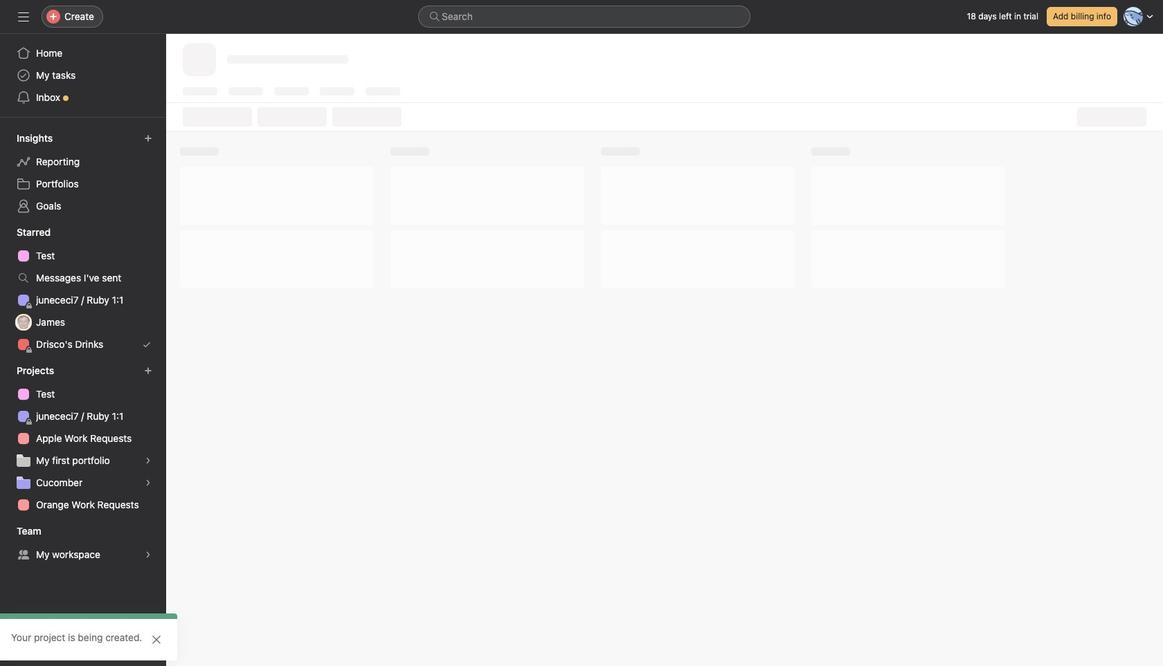 Task type: vqa. For each thing, say whether or not it's contained in the screenshot.
Starred element at left
yes



Task type: locate. For each thing, give the bounding box(es) containing it.
new insights image
[[144, 134, 152, 143]]

starred element
[[0, 220, 166, 359]]

list box
[[418, 6, 751, 28]]

new project or portfolio image
[[144, 367, 152, 375]]

hide sidebar image
[[18, 11, 29, 22]]



Task type: describe. For each thing, give the bounding box(es) containing it.
see details, my workspace image
[[144, 551, 152, 559]]

close image
[[151, 635, 162, 646]]

see details, cucomber image
[[144, 479, 152, 487]]

global element
[[0, 34, 166, 117]]

teams element
[[0, 519, 166, 569]]

projects element
[[0, 359, 166, 519]]

insights element
[[0, 126, 166, 220]]

see details, my first portfolio image
[[144, 457, 152, 465]]



